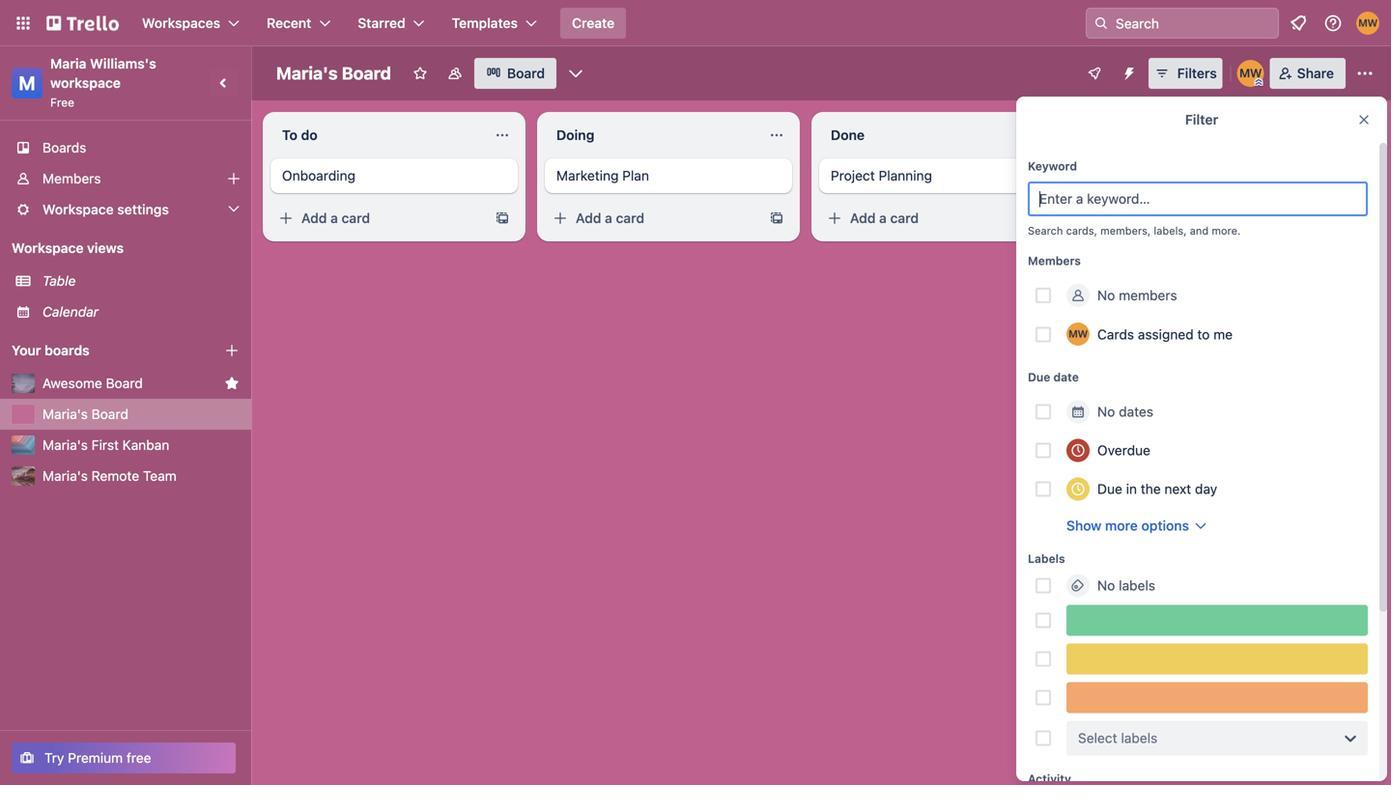 Task type: describe. For each thing, give the bounding box(es) containing it.
add for onboarding
[[301, 210, 327, 226]]

planning
[[879, 168, 932, 184]]

starred
[[358, 15, 405, 31]]

maria's board inside "maria's board" link
[[43, 406, 128, 422]]

maria
[[50, 56, 86, 71]]

project
[[831, 168, 875, 184]]

premium
[[68, 750, 123, 766]]

calendar link
[[43, 302, 240, 322]]

try
[[44, 750, 64, 766]]

team
[[143, 468, 177, 484]]

first
[[91, 437, 119, 453]]

try premium free button
[[12, 743, 236, 774]]

search cards, members, labels, and more.
[[1028, 225, 1241, 237]]

share button
[[1270, 58, 1346, 89]]

create from template… image
[[769, 211, 784, 226]]

no for no dates
[[1097, 404, 1115, 420]]

plan
[[622, 168, 649, 184]]

Done text field
[[819, 120, 1032, 151]]

Search field
[[1109, 9, 1278, 38]]

board link
[[474, 58, 557, 89]]

m link
[[12, 68, 43, 99]]

filter
[[1185, 112, 1218, 128]]

due date
[[1028, 370, 1079, 384]]

create
[[572, 15, 615, 31]]

awesome
[[43, 375, 102, 391]]

primary element
[[0, 0, 1391, 46]]

workspace navigation collapse icon image
[[211, 70, 238, 97]]

maria's remote team
[[43, 468, 177, 484]]

0 horizontal spatial maria williams (mariawilliams94) image
[[1237, 60, 1264, 87]]

done
[[831, 127, 865, 143]]

options
[[1141, 518, 1189, 534]]

workspace settings
[[43, 201, 169, 217]]

another
[[1150, 125, 1199, 141]]

settings
[[117, 201, 169, 217]]

add a card button for onboarding
[[270, 203, 487, 234]]

list
[[1203, 125, 1222, 141]]

onboarding
[[282, 168, 355, 184]]

add another list button
[[1086, 112, 1349, 155]]

a for marketing plan
[[605, 210, 612, 226]]

labels,
[[1154, 225, 1187, 237]]

labels for no labels
[[1119, 578, 1155, 594]]

doing
[[556, 127, 594, 143]]

workspace
[[50, 75, 121, 91]]

show menu image
[[1355, 64, 1375, 83]]

date
[[1053, 370, 1079, 384]]

maria's for "maria's board" link
[[43, 406, 88, 422]]

add a card for project planning
[[850, 210, 919, 226]]

board left customize views image at the top of the page
[[507, 65, 545, 81]]

card for marketing plan
[[616, 210, 644, 226]]

more.
[[1212, 225, 1241, 237]]

to
[[282, 127, 298, 143]]

your
[[12, 342, 41, 358]]

awesome board
[[43, 375, 143, 391]]

recent
[[267, 15, 311, 31]]

templates button
[[440, 8, 549, 39]]

select labels
[[1078, 730, 1158, 746]]

workspace visible image
[[447, 66, 463, 81]]

due for due date
[[1028, 370, 1050, 384]]

maria's first kanban
[[43, 437, 169, 453]]

marketing
[[556, 168, 619, 184]]

add a card button for project planning
[[819, 203, 1036, 234]]

and
[[1190, 225, 1209, 237]]

workspaces button
[[130, 8, 251, 39]]

add inside add another list button
[[1121, 125, 1146, 141]]

members
[[1119, 287, 1177, 303]]

add board image
[[224, 343, 240, 358]]

to do
[[282, 127, 318, 143]]

table
[[43, 273, 76, 289]]

try premium free
[[44, 750, 151, 766]]

your boards
[[12, 342, 90, 358]]

dates
[[1119, 404, 1153, 420]]

show more options
[[1067, 518, 1189, 534]]

show more options button
[[1067, 516, 1209, 536]]

automation image
[[1114, 58, 1141, 85]]

table link
[[43, 271, 240, 291]]

workspace for workspace settings
[[43, 201, 114, 217]]

to
[[1197, 326, 1210, 342]]

color: orange, title: none element
[[1067, 683, 1368, 713]]

williams's
[[90, 56, 156, 71]]

filters button
[[1148, 58, 1223, 89]]

power ups image
[[1087, 66, 1102, 81]]

assigned
[[1138, 326, 1194, 342]]

workspace views
[[12, 240, 124, 256]]

onboarding link
[[282, 166, 506, 185]]

views
[[87, 240, 124, 256]]

no for no members
[[1097, 287, 1115, 303]]

in
[[1126, 481, 1137, 497]]



Task type: locate. For each thing, give the bounding box(es) containing it.
close popover image
[[1356, 112, 1372, 128]]

color: yellow, title: none element
[[1067, 644, 1368, 675]]

filters
[[1177, 65, 1217, 81]]

maria's board down awesome board
[[43, 406, 128, 422]]

starred icon image
[[224, 376, 240, 391]]

1 vertical spatial due
[[1097, 481, 1122, 497]]

members
[[43, 171, 101, 186], [1028, 254, 1081, 268]]

labels right select
[[1121, 730, 1158, 746]]

due left in
[[1097, 481, 1122, 497]]

workspace for workspace views
[[12, 240, 84, 256]]

your boards with 4 items element
[[12, 339, 195, 362]]

add a card for onboarding
[[301, 210, 370, 226]]

maria williams (mariawilliams94) image inside primary element
[[1356, 12, 1380, 35]]

create from template… image for onboarding
[[495, 211, 510, 226]]

maria's board down recent dropdown button
[[276, 63, 391, 84]]

maria's left first
[[43, 437, 88, 453]]

overdue
[[1097, 442, 1151, 458]]

keyword
[[1028, 159, 1077, 173]]

2 no from the top
[[1097, 404, 1115, 420]]

1 horizontal spatial card
[[616, 210, 644, 226]]

remote
[[91, 468, 139, 484]]

no labels
[[1097, 578, 1155, 594]]

add a card down onboarding
[[301, 210, 370, 226]]

add another list
[[1121, 125, 1222, 141]]

starred button
[[346, 8, 436, 39]]

Doing text field
[[545, 120, 757, 151]]

more
[[1105, 518, 1138, 534]]

To do text field
[[270, 120, 483, 151]]

maria williams (mariawilliams94) image right filters
[[1237, 60, 1264, 87]]

create from template… image for project planning
[[1043, 211, 1059, 226]]

0 horizontal spatial due
[[1028, 370, 1050, 384]]

3 card from the left
[[890, 210, 919, 226]]

recent button
[[255, 8, 342, 39]]

1 add a card from the left
[[301, 210, 370, 226]]

add down onboarding
[[301, 210, 327, 226]]

workspace inside workspace settings dropdown button
[[43, 201, 114, 217]]

open information menu image
[[1323, 14, 1343, 33]]

2 horizontal spatial add a card
[[850, 210, 919, 226]]

labels down show more options button
[[1119, 578, 1155, 594]]

boards link
[[0, 132, 251, 163]]

show
[[1067, 518, 1102, 534]]

add a card button
[[270, 203, 487, 234], [545, 203, 761, 234], [819, 203, 1036, 234]]

board up "maria's board" link
[[106, 375, 143, 391]]

0 vertical spatial due
[[1028, 370, 1050, 384]]

1 card from the left
[[342, 210, 370, 226]]

maria's inside board name text box
[[276, 63, 338, 84]]

do
[[301, 127, 318, 143]]

project planning link
[[831, 166, 1055, 185]]

1 horizontal spatial maria williams (mariawilliams94) image
[[1356, 12, 1380, 35]]

3 a from the left
[[879, 210, 887, 226]]

share
[[1297, 65, 1334, 81]]

m
[[19, 71, 35, 94]]

marketing plan link
[[556, 166, 781, 185]]

labels
[[1028, 552, 1065, 566]]

1 horizontal spatial a
[[605, 210, 612, 226]]

add down marketing
[[576, 210, 601, 226]]

1 vertical spatial members
[[1028, 254, 1081, 268]]

0 horizontal spatial card
[[342, 210, 370, 226]]

cards,
[[1066, 225, 1097, 237]]

Enter a keyword… text field
[[1028, 182, 1368, 216]]

1 create from template… image from the left
[[495, 211, 510, 226]]

create button
[[560, 8, 626, 39]]

due for due in the next day
[[1097, 481, 1122, 497]]

members link
[[0, 163, 251, 194]]

boards
[[43, 140, 86, 156]]

no
[[1097, 287, 1115, 303], [1097, 404, 1115, 420], [1097, 578, 1115, 594]]

1 horizontal spatial due
[[1097, 481, 1122, 497]]

create from template… image
[[495, 211, 510, 226], [1043, 211, 1059, 226]]

a for project planning
[[879, 210, 887, 226]]

add a card button for marketing plan
[[545, 203, 761, 234]]

labels for select labels
[[1121, 730, 1158, 746]]

customize views image
[[566, 64, 586, 83]]

kanban
[[122, 437, 169, 453]]

maria williams (mariawilliams94) image
[[1356, 12, 1380, 35], [1237, 60, 1264, 87]]

a for onboarding
[[331, 210, 338, 226]]

the
[[1141, 481, 1161, 497]]

a down project planning
[[879, 210, 887, 226]]

1 horizontal spatial create from template… image
[[1043, 211, 1059, 226]]

board down starred at the left top of the page
[[342, 63, 391, 84]]

3 add a card button from the left
[[819, 203, 1036, 234]]

cards
[[1097, 326, 1134, 342]]

0 horizontal spatial add a card button
[[270, 203, 487, 234]]

1 horizontal spatial add a card button
[[545, 203, 761, 234]]

no members
[[1097, 287, 1177, 303]]

members down boards
[[43, 171, 101, 186]]

awesome board link
[[43, 374, 216, 393]]

maria williams's workspace free
[[50, 56, 160, 109]]

maria's board
[[276, 63, 391, 84], [43, 406, 128, 422]]

back to home image
[[46, 8, 119, 39]]

star or unstar board image
[[412, 66, 428, 81]]

a down onboarding
[[331, 210, 338, 226]]

add a card button down marketing plan link
[[545, 203, 761, 234]]

workspace
[[43, 201, 114, 217], [12, 240, 84, 256]]

add down project at the right top of the page
[[850, 210, 876, 226]]

me
[[1214, 326, 1233, 342]]

card down plan
[[616, 210, 644, 226]]

maria's board inside board name text box
[[276, 63, 391, 84]]

1 vertical spatial no
[[1097, 404, 1115, 420]]

0 vertical spatial workspace
[[43, 201, 114, 217]]

no dates
[[1097, 404, 1153, 420]]

add a card button down 'onboarding' link
[[270, 203, 487, 234]]

2 add a card from the left
[[576, 210, 644, 226]]

maria's for maria's remote team link
[[43, 468, 88, 484]]

0 horizontal spatial a
[[331, 210, 338, 226]]

a down marketing plan
[[605, 210, 612, 226]]

next
[[1165, 481, 1191, 497]]

3 no from the top
[[1097, 578, 1115, 594]]

due
[[1028, 370, 1050, 384], [1097, 481, 1122, 497]]

maria's remote team link
[[43, 467, 240, 486]]

2 horizontal spatial add a card button
[[819, 203, 1036, 234]]

0 horizontal spatial maria's board
[[43, 406, 128, 422]]

search
[[1028, 225, 1063, 237]]

this member is an admin of this board. image
[[1255, 78, 1263, 87]]

add left another at the right of the page
[[1121, 125, 1146, 141]]

2 horizontal spatial a
[[879, 210, 887, 226]]

1 horizontal spatial add a card
[[576, 210, 644, 226]]

free
[[50, 96, 74, 109]]

maria's
[[276, 63, 338, 84], [43, 406, 88, 422], [43, 437, 88, 453], [43, 468, 88, 484]]

maria's down recent dropdown button
[[276, 63, 338, 84]]

2 card from the left
[[616, 210, 644, 226]]

free
[[126, 750, 151, 766]]

maria williams's workspace link
[[50, 56, 160, 91]]

add a card button down project planning link
[[819, 203, 1036, 234]]

card down planning
[[890, 210, 919, 226]]

1 horizontal spatial members
[[1028, 254, 1081, 268]]

maria's first kanban link
[[43, 436, 240, 455]]

0 vertical spatial labels
[[1119, 578, 1155, 594]]

workspaces
[[142, 15, 220, 31]]

maria's for the maria's first kanban link
[[43, 437, 88, 453]]

0 vertical spatial no
[[1097, 287, 1115, 303]]

1 a from the left
[[331, 210, 338, 226]]

1 horizontal spatial maria's board
[[276, 63, 391, 84]]

board up maria's first kanban at the bottom left of page
[[91, 406, 128, 422]]

members,
[[1100, 225, 1151, 237]]

0 horizontal spatial create from template… image
[[495, 211, 510, 226]]

0 vertical spatial maria's board
[[276, 63, 391, 84]]

1 vertical spatial workspace
[[12, 240, 84, 256]]

1 vertical spatial maria's board
[[43, 406, 128, 422]]

add for marketing plan
[[576, 210, 601, 226]]

0 horizontal spatial members
[[43, 171, 101, 186]]

no left dates
[[1097, 404, 1115, 420]]

members down search
[[1028, 254, 1081, 268]]

project planning
[[831, 168, 932, 184]]

board
[[342, 63, 391, 84], [507, 65, 545, 81], [106, 375, 143, 391], [91, 406, 128, 422]]

maria's down awesome
[[43, 406, 88, 422]]

add a card for marketing plan
[[576, 210, 644, 226]]

cards assigned to me
[[1097, 326, 1233, 342]]

1 add a card button from the left
[[270, 203, 487, 234]]

card for onboarding
[[342, 210, 370, 226]]

card down onboarding
[[342, 210, 370, 226]]

day
[[1195, 481, 1217, 497]]

a
[[331, 210, 338, 226], [605, 210, 612, 226], [879, 210, 887, 226]]

2 vertical spatial no
[[1097, 578, 1115, 594]]

no up cards
[[1097, 287, 1115, 303]]

add a card
[[301, 210, 370, 226], [576, 210, 644, 226], [850, 210, 919, 226]]

0 horizontal spatial add a card
[[301, 210, 370, 226]]

0 notifications image
[[1287, 12, 1310, 35]]

maria williams (mariawilliams94) image right open information menu image
[[1356, 12, 1380, 35]]

1 no from the top
[[1097, 287, 1115, 303]]

marketing plan
[[556, 168, 649, 184]]

search image
[[1094, 15, 1109, 31]]

maria's left remote
[[43, 468, 88, 484]]

board inside text box
[[342, 63, 391, 84]]

boards
[[44, 342, 90, 358]]

2 a from the left
[[605, 210, 612, 226]]

2 create from template… image from the left
[[1043, 211, 1059, 226]]

templates
[[452, 15, 518, 31]]

workspace settings button
[[0, 194, 251, 225]]

add for project planning
[[850, 210, 876, 226]]

0 vertical spatial members
[[43, 171, 101, 186]]

add a card down marketing plan
[[576, 210, 644, 226]]

add a card down project planning
[[850, 210, 919, 226]]

1 vertical spatial maria williams (mariawilliams94) image
[[1237, 60, 1264, 87]]

0 vertical spatial maria williams (mariawilliams94) image
[[1356, 12, 1380, 35]]

Board name text field
[[267, 58, 401, 89]]

workspace up workspace views
[[43, 201, 114, 217]]

maria's board link
[[43, 405, 240, 424]]

workspace up table
[[12, 240, 84, 256]]

no for no labels
[[1097, 578, 1115, 594]]

1 vertical spatial labels
[[1121, 730, 1158, 746]]

2 horizontal spatial card
[[890, 210, 919, 226]]

maria williams (mariawilliams94) image
[[1067, 323, 1090, 346]]

add
[[1121, 125, 1146, 141], [301, 210, 327, 226], [576, 210, 601, 226], [850, 210, 876, 226]]

color: green, title: none element
[[1067, 605, 1368, 636]]

card
[[342, 210, 370, 226], [616, 210, 644, 226], [890, 210, 919, 226]]

calendar
[[43, 304, 99, 320]]

card for project planning
[[890, 210, 919, 226]]

3 add a card from the left
[[850, 210, 919, 226]]

2 add a card button from the left
[[545, 203, 761, 234]]

due left date
[[1028, 370, 1050, 384]]

select
[[1078, 730, 1117, 746]]

due in the next day
[[1097, 481, 1217, 497]]

no down more
[[1097, 578, 1115, 594]]



Task type: vqa. For each thing, say whether or not it's contained in the screenshot.
rightmost Tara Schultz (taraschultz7) icon
no



